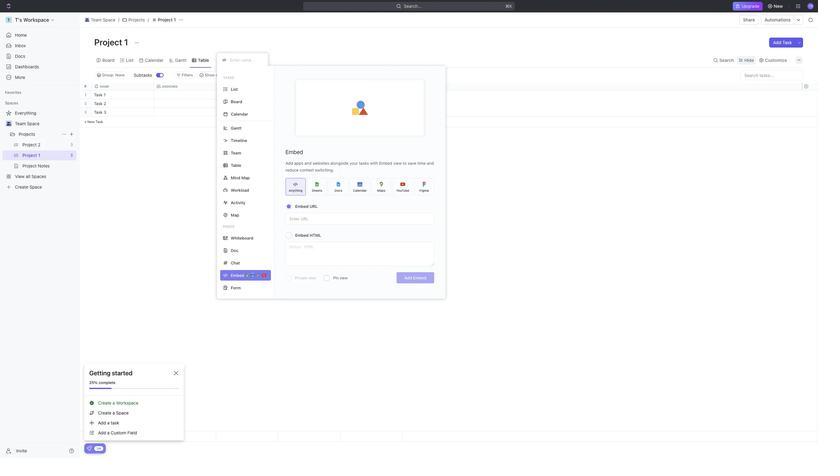 Task type: describe. For each thing, give the bounding box(es) containing it.
#
[[84, 84, 87, 89]]

home
[[15, 32, 27, 38]]

add for add a custom field
[[98, 431, 106, 436]]

context
[[300, 168, 314, 173]]

doc
[[231, 248, 239, 253]]

0 horizontal spatial 3
[[84, 110, 87, 114]]

figma
[[420, 189, 429, 192]]

docs link
[[2, 51, 77, 61]]

field
[[128, 431, 137, 436]]

docs inside 'sidebar' navigation
[[15, 54, 25, 59]]

apps
[[294, 161, 304, 166]]

dashboards
[[15, 64, 39, 69]]

url
[[310, 204, 318, 209]]

25%
[[89, 381, 98, 386]]

‎task for ‎task 1
[[94, 92, 103, 97]]

timeline
[[231, 138, 247, 143]]

customize button
[[757, 56, 789, 65]]

to for task 3
[[220, 110, 225, 115]]

2 vertical spatial team
[[231, 150, 241, 155]]

‎task for ‎task 2
[[94, 101, 103, 106]]

row group containing 1 2 3
[[79, 91, 92, 128]]

board link
[[101, 56, 115, 65]]

add embed
[[405, 276, 427, 281]]

pin view
[[333, 276, 348, 281]]

press space to select this row. row containing ‎task 1
[[92, 91, 403, 100]]

whiteboard
[[231, 236, 253, 241]]

1 and from the left
[[305, 161, 312, 166]]

embed url
[[295, 204, 318, 209]]

Enter URL text field
[[286, 213, 434, 225]]

board inside "link"
[[102, 57, 115, 63]]

‎task 1
[[94, 92, 106, 97]]

1 horizontal spatial project 1
[[158, 17, 176, 22]]

add embed button
[[397, 273, 434, 284]]

search button
[[712, 56, 736, 65]]

subtasks
[[134, 72, 152, 78]]

table link
[[197, 56, 209, 65]]

tree inside 'sidebar' navigation
[[2, 108, 77, 192]]

home link
[[2, 30, 77, 40]]

upgrade link
[[733, 2, 763, 11]]

sheets
[[312, 189, 323, 192]]

workload
[[231, 188, 249, 193]]

with
[[370, 161, 378, 166]]

embed inside add apps and websites alongside your tasks with embed view to save time and reduce context switching.
[[379, 161, 392, 166]]

spaces
[[5, 101, 18, 106]]

task for add task
[[783, 40, 792, 45]]

search...
[[404, 3, 422, 9]]

add task button
[[770, 38, 796, 48]]

automations button
[[762, 15, 794, 25]]

closed
[[216, 73, 228, 77]]

new for new
[[774, 3, 783, 9]]

embed html
[[295, 233, 321, 238]]

1 vertical spatial table
[[231, 163, 241, 168]]

task for new task
[[96, 120, 103, 124]]

Search tasks... text field
[[741, 71, 803, 80]]

3 inside press space to select this row. row
[[104, 110, 106, 115]]

custom
[[111, 431, 126, 436]]

view
[[225, 57, 235, 63]]

your
[[350, 161, 358, 166]]

‎task 2
[[94, 101, 106, 106]]

save
[[408, 161, 417, 166]]

add for add a task
[[98, 421, 106, 426]]

25% complete
[[89, 381, 115, 386]]

do for task 3
[[226, 110, 231, 115]]

to do for task 3
[[220, 110, 231, 115]]

1/4
[[96, 447, 101, 451]]

create for create a space
[[98, 411, 111, 416]]

1 horizontal spatial team space link
[[83, 16, 117, 24]]

a for workspace
[[113, 401, 115, 406]]

pin
[[333, 276, 339, 281]]

invite
[[16, 449, 27, 454]]

press space to select this row. row containing ‎task 2
[[92, 99, 403, 109]]

grid containing ‎task 1
[[79, 83, 819, 443]]

dashboards link
[[2, 62, 77, 72]]

team inside 'sidebar' navigation
[[15, 121, 26, 126]]

2 / from the left
[[148, 17, 149, 22]]

form
[[231, 286, 241, 291]]

show closed
[[205, 73, 228, 77]]

to do cell for ‎task 2
[[216, 99, 279, 108]]

project 1 link
[[150, 16, 177, 24]]

0 vertical spatial gantt
[[175, 57, 187, 63]]

close image
[[174, 372, 178, 376]]

sidebar navigation
[[0, 12, 79, 459]]

1 inside the 1 2 3
[[85, 93, 86, 97]]

reduce
[[286, 168, 299, 173]]

getting started
[[89, 370, 133, 377]]

1 horizontal spatial board
[[231, 99, 242, 104]]

view button
[[217, 53, 237, 68]]

automations
[[765, 17, 791, 22]]

embed inside button
[[413, 276, 427, 281]]

view button
[[217, 56, 237, 65]]

alongside
[[331, 161, 349, 166]]

tasks
[[359, 161, 369, 166]]

upgrade
[[742, 3, 760, 9]]

0 horizontal spatial team space link
[[15, 119, 75, 129]]

calendar link
[[144, 56, 164, 65]]

share button
[[740, 15, 759, 25]]

complete
[[99, 381, 115, 386]]

embed for embed html
[[295, 233, 309, 238]]

html
[[310, 233, 321, 238]]

to do for ‎task 1
[[220, 93, 231, 97]]

embed for embed
[[286, 149, 303, 156]]

mind
[[231, 175, 240, 180]]

space inside 'sidebar' navigation
[[27, 121, 39, 126]]

private
[[295, 276, 307, 281]]

a for task
[[107, 421, 110, 426]]

0 vertical spatial projects
[[128, 17, 145, 22]]

add for add embed
[[405, 276, 412, 281]]

workspace
[[116, 401, 138, 406]]

0 horizontal spatial map
[[231, 213, 239, 218]]

inbox
[[15, 43, 26, 48]]

gantt link
[[174, 56, 187, 65]]

create a workspace
[[98, 401, 138, 406]]

hide
[[745, 57, 754, 63]]

chat
[[231, 261, 240, 266]]

press space to select this row. row containing 1
[[79, 91, 92, 99]]

1 vertical spatial projects link
[[19, 129, 59, 139]]

activity
[[231, 200, 246, 205]]



Task type: locate. For each thing, give the bounding box(es) containing it.
to do for ‎task 2
[[220, 102, 231, 106]]

and right the 'time'
[[427, 161, 434, 166]]

calendar up timeline
[[231, 112, 248, 117]]

show
[[205, 73, 215, 77]]

0 horizontal spatial new
[[88, 120, 95, 124]]

2 horizontal spatial calendar
[[353, 189, 367, 192]]

team space inside 'sidebar' navigation
[[15, 121, 39, 126]]

2 horizontal spatial view
[[393, 161, 402, 166]]

1 vertical spatial list
[[231, 87, 238, 92]]

0 vertical spatial task
[[783, 40, 792, 45]]

docs
[[15, 54, 25, 59], [335, 189, 343, 192]]

tree
[[2, 108, 77, 192]]

2 create from the top
[[98, 411, 111, 416]]

3 down ‎task 2
[[104, 110, 106, 115]]

0 vertical spatial team space link
[[83, 16, 117, 24]]

0 vertical spatial space
[[103, 17, 115, 22]]

0 horizontal spatial projects
[[19, 132, 35, 137]]

view for private view
[[308, 276, 316, 281]]

to inside add apps and websites alongside your tasks with embed view to save time and reduce context switching.
[[403, 161, 407, 166]]

0 vertical spatial docs
[[15, 54, 25, 59]]

2
[[104, 101, 106, 106], [85, 101, 87, 106]]

0 vertical spatial do
[[226, 93, 231, 97]]

2 vertical spatial to do cell
[[216, 108, 279, 116]]

row group
[[79, 91, 92, 128], [92, 91, 403, 128], [803, 91, 818, 128], [803, 432, 818, 442]]

time
[[418, 161, 426, 166]]

1 horizontal spatial /
[[148, 17, 149, 22]]

0 horizontal spatial project
[[94, 37, 122, 47]]

maps
[[377, 189, 386, 192]]

view
[[393, 161, 402, 166], [308, 276, 316, 281], [340, 276, 348, 281]]

add for add apps and websites alongside your tasks with embed view to save time and reduce context switching.
[[286, 161, 293, 166]]

to do cell for task 3
[[216, 108, 279, 116]]

2 horizontal spatial space
[[116, 411, 129, 416]]

show closed button
[[197, 72, 230, 79]]

task down task 3 at the left of the page
[[96, 120, 103, 124]]

1 vertical spatial project 1
[[94, 37, 130, 47]]

0 horizontal spatial view
[[308, 276, 316, 281]]

1 horizontal spatial table
[[231, 163, 241, 168]]

add inside button
[[405, 276, 412, 281]]

gantt left table link
[[175, 57, 187, 63]]

user group image
[[85, 18, 89, 21], [6, 122, 11, 126]]

add task
[[774, 40, 792, 45]]

1 vertical spatial ‎task
[[94, 101, 103, 106]]

add a task
[[98, 421, 119, 426]]

0 vertical spatial table
[[198, 57, 209, 63]]

view inside add apps and websites alongside your tasks with embed view to save time and reduce context switching.
[[393, 161, 402, 166]]

press space to select this row. row containing 2
[[79, 99, 92, 108]]

a
[[113, 401, 115, 406], [113, 411, 115, 416], [107, 421, 110, 426], [107, 431, 110, 436]]

task
[[783, 40, 792, 45], [94, 110, 103, 115], [96, 120, 103, 124]]

0 horizontal spatial team space
[[15, 121, 39, 126]]

projects inside 'sidebar' navigation
[[19, 132, 35, 137]]

3 do from the top
[[226, 110, 231, 115]]

3 to do from the top
[[220, 110, 231, 115]]

3 to do cell from the top
[[216, 108, 279, 116]]

map down activity
[[231, 213, 239, 218]]

pages
[[223, 225, 234, 229]]

0 vertical spatial user group image
[[85, 18, 89, 21]]

embed
[[286, 149, 303, 156], [379, 161, 392, 166], [295, 204, 309, 209], [295, 233, 309, 238], [413, 276, 427, 281]]

user group image inside 'sidebar' navigation
[[6, 122, 11, 126]]

1 do from the top
[[226, 93, 231, 97]]

1 vertical spatial team space link
[[15, 119, 75, 129]]

mind map
[[231, 175, 250, 180]]

2 vertical spatial calendar
[[353, 189, 367, 192]]

add apps and websites alongside your tasks with embed view to save time and reduce context switching.
[[286, 161, 434, 173]]

space
[[103, 17, 115, 22], [27, 121, 39, 126], [116, 411, 129, 416]]

1 vertical spatial new
[[88, 120, 95, 124]]

to do
[[220, 93, 231, 97], [220, 102, 231, 106], [220, 110, 231, 115]]

1 to do from the top
[[220, 93, 231, 97]]

2 ‎task from the top
[[94, 101, 103, 106]]

1 horizontal spatial team space
[[91, 17, 115, 22]]

private view
[[295, 276, 316, 281]]

customize
[[766, 57, 787, 63]]

inbox link
[[2, 41, 77, 51]]

list down "tasks"
[[231, 87, 238, 92]]

tree containing team space
[[2, 108, 77, 192]]

a left the task at the left bottom of page
[[107, 421, 110, 426]]

to
[[220, 93, 225, 97], [220, 102, 225, 106], [220, 110, 225, 115], [403, 161, 407, 166]]

1 vertical spatial to do cell
[[216, 99, 279, 108]]

subtasks button
[[131, 70, 156, 80]]

⌘k
[[506, 3, 513, 9]]

create
[[98, 401, 111, 406], [98, 411, 111, 416]]

onboarding checklist button element
[[87, 447, 92, 452]]

switching.
[[315, 168, 334, 173]]

2 for 1
[[85, 101, 87, 106]]

user group image inside team space link
[[85, 18, 89, 21]]

‎task down ‎task 1
[[94, 101, 103, 106]]

2 horizontal spatial team
[[231, 150, 241, 155]]

do for ‎task 1
[[226, 93, 231, 97]]

/
[[118, 17, 119, 22], [148, 17, 149, 22]]

1 horizontal spatial map
[[242, 175, 250, 180]]

1 horizontal spatial projects
[[128, 17, 145, 22]]

to do cell
[[216, 91, 279, 99], [216, 99, 279, 108], [216, 108, 279, 116]]

0 horizontal spatial projects link
[[19, 129, 59, 139]]

board left list "link"
[[102, 57, 115, 63]]

Enter HTML text field
[[286, 242, 434, 266]]

1 vertical spatial create
[[98, 411, 111, 416]]

task inside press space to select this row. row
[[94, 110, 103, 115]]

new task
[[88, 120, 103, 124]]

new for new task
[[88, 120, 95, 124]]

1 inside press space to select this row. row
[[104, 92, 106, 97]]

team space link
[[83, 16, 117, 24], [15, 119, 75, 129]]

create up add a task
[[98, 411, 111, 416]]

add for add task
[[774, 40, 782, 45]]

1 2 3
[[84, 93, 87, 114]]

1 horizontal spatial docs
[[335, 189, 343, 192]]

0 horizontal spatial project 1
[[94, 37, 130, 47]]

and up 'context'
[[305, 161, 312, 166]]

task up 'customize'
[[783, 40, 792, 45]]

table up 'show'
[[198, 57, 209, 63]]

getting
[[89, 370, 111, 377]]

new inside new button
[[774, 3, 783, 9]]

table up mind
[[231, 163, 241, 168]]

1 vertical spatial task
[[94, 110, 103, 115]]

add inside add apps and websites alongside your tasks with embed view to save time and reduce context switching.
[[286, 161, 293, 166]]

0 horizontal spatial and
[[305, 161, 312, 166]]

1 horizontal spatial gantt
[[231, 126, 242, 131]]

team space
[[91, 17, 115, 22], [15, 121, 39, 126]]

0 vertical spatial projects link
[[121, 16, 146, 24]]

share
[[744, 17, 755, 22]]

a for custom
[[107, 431, 110, 436]]

1 horizontal spatial project
[[158, 17, 173, 22]]

task
[[111, 421, 119, 426]]

2 vertical spatial space
[[116, 411, 129, 416]]

project
[[158, 17, 173, 22], [94, 37, 122, 47]]

Enter name... field
[[229, 57, 263, 63]]

0 horizontal spatial table
[[198, 57, 209, 63]]

task inside 'button'
[[783, 40, 792, 45]]

1 horizontal spatial calendar
[[231, 112, 248, 117]]

websites
[[313, 161, 329, 166]]

a up the task at the left bottom of page
[[113, 411, 115, 416]]

0 horizontal spatial 2
[[85, 101, 87, 106]]

0 vertical spatial create
[[98, 401, 111, 406]]

0 vertical spatial list
[[126, 57, 134, 63]]

1 vertical spatial to do
[[220, 102, 231, 106]]

map
[[242, 175, 250, 180], [231, 213, 239, 218]]

1 horizontal spatial space
[[103, 17, 115, 22]]

2 vertical spatial to do
[[220, 110, 231, 115]]

a up create a space
[[113, 401, 115, 406]]

2 to do from the top
[[220, 102, 231, 106]]

1 horizontal spatial and
[[427, 161, 434, 166]]

2 and from the left
[[427, 161, 434, 166]]

0 horizontal spatial docs
[[15, 54, 25, 59]]

search
[[720, 57, 734, 63]]

new
[[774, 3, 783, 9], [88, 120, 95, 124]]

do for ‎task 2
[[226, 102, 231, 106]]

youtube
[[396, 189, 409, 192]]

favorites button
[[2, 89, 24, 96]]

0 vertical spatial calendar
[[145, 57, 164, 63]]

view right pin
[[340, 276, 348, 281]]

1 horizontal spatial team
[[91, 17, 102, 22]]

create for create a workspace
[[98, 401, 111, 406]]

view for pin view
[[340, 276, 348, 281]]

create up create a space
[[98, 401, 111, 406]]

0 horizontal spatial user group image
[[6, 122, 11, 126]]

1 horizontal spatial list
[[231, 87, 238, 92]]

2 vertical spatial do
[[226, 110, 231, 115]]

1 vertical spatial projects
[[19, 132, 35, 137]]

0 horizontal spatial space
[[27, 121, 39, 126]]

a for space
[[113, 411, 115, 416]]

to do cell for ‎task 1
[[216, 91, 279, 99]]

table
[[198, 57, 209, 63], [231, 163, 241, 168]]

a down add a task
[[107, 431, 110, 436]]

0 vertical spatial team
[[91, 17, 102, 22]]

onboarding checklist button image
[[87, 447, 92, 452]]

projects link
[[121, 16, 146, 24], [19, 129, 59, 139]]

2 inside the 1 2 3
[[85, 101, 87, 106]]

2 up task 3 at the left of the page
[[104, 101, 106, 106]]

project 1
[[158, 17, 176, 22], [94, 37, 130, 47]]

2 to do cell from the top
[[216, 99, 279, 108]]

calendar up subtasks button
[[145, 57, 164, 63]]

list inside "link"
[[126, 57, 134, 63]]

1 horizontal spatial view
[[340, 276, 348, 281]]

view left the save
[[393, 161, 402, 166]]

0 horizontal spatial team
[[15, 121, 26, 126]]

1 vertical spatial calendar
[[231, 112, 248, 117]]

1 vertical spatial team
[[15, 121, 26, 126]]

1 vertical spatial project
[[94, 37, 122, 47]]

hide button
[[737, 56, 756, 65]]

1 horizontal spatial projects link
[[121, 16, 146, 24]]

1 ‎task from the top
[[94, 92, 103, 97]]

add a custom field
[[98, 431, 137, 436]]

to for ‎task 1
[[220, 93, 225, 97]]

embed for embed url
[[295, 204, 309, 209]]

3
[[104, 110, 106, 115], [84, 110, 87, 114]]

1 vertical spatial user group image
[[6, 122, 11, 126]]

list up subtasks button
[[126, 57, 134, 63]]

1 vertical spatial board
[[231, 99, 242, 104]]

new up automations
[[774, 3, 783, 9]]

1 / from the left
[[118, 17, 119, 22]]

cell
[[154, 91, 216, 99], [279, 91, 341, 99], [154, 99, 216, 108], [279, 99, 341, 108], [154, 108, 216, 116], [279, 108, 341, 116]]

0 vertical spatial to do
[[220, 93, 231, 97]]

0 vertical spatial new
[[774, 3, 783, 9]]

calendar
[[145, 57, 164, 63], [231, 112, 248, 117], [353, 189, 367, 192]]

add
[[774, 40, 782, 45], [286, 161, 293, 166], [405, 276, 412, 281], [98, 421, 106, 426], [98, 431, 106, 436]]

docs down inbox
[[15, 54, 25, 59]]

gantt up timeline
[[231, 126, 242, 131]]

tasks
[[223, 76, 234, 80]]

2 left ‎task 2
[[85, 101, 87, 106]]

‎task
[[94, 92, 103, 97], [94, 101, 103, 106]]

create a space
[[98, 411, 129, 416]]

task down ‎task 2
[[94, 110, 103, 115]]

press space to select this row. row containing task 3
[[92, 108, 403, 118]]

new down task 3 at the left of the page
[[88, 120, 95, 124]]

1 vertical spatial docs
[[335, 189, 343, 192]]

0 horizontal spatial board
[[102, 57, 115, 63]]

row group containing ‎task 1
[[92, 91, 403, 128]]

0 vertical spatial project 1
[[158, 17, 176, 22]]

board down "tasks"
[[231, 99, 242, 104]]

1 vertical spatial map
[[231, 213, 239, 218]]

grid
[[79, 83, 819, 443]]

1 horizontal spatial new
[[774, 3, 783, 9]]

0 horizontal spatial gantt
[[175, 57, 187, 63]]

add inside 'button'
[[774, 40, 782, 45]]

row inside grid
[[92, 83, 403, 91]]

map right mind
[[242, 175, 250, 180]]

1 horizontal spatial 2
[[104, 101, 106, 106]]

new inside grid
[[88, 120, 95, 124]]

new button
[[765, 1, 787, 11]]

2 for ‎task
[[104, 101, 106, 106]]

anything
[[289, 189, 303, 192]]

1 vertical spatial space
[[27, 121, 39, 126]]

1 create from the top
[[98, 401, 111, 406]]

calendar left maps
[[353, 189, 367, 192]]

1 vertical spatial gantt
[[231, 126, 242, 131]]

1 vertical spatial team space
[[15, 121, 39, 126]]

to for ‎task 2
[[220, 102, 225, 106]]

list link
[[125, 56, 134, 65]]

0 horizontal spatial calendar
[[145, 57, 164, 63]]

1 to do cell from the top
[[216, 91, 279, 99]]

team
[[91, 17, 102, 22], [15, 121, 26, 126], [231, 150, 241, 155]]

1 horizontal spatial user group image
[[85, 18, 89, 21]]

2 inside press space to select this row. row
[[104, 101, 106, 106]]

0 vertical spatial map
[[242, 175, 250, 180]]

press space to select this row. row
[[79, 91, 92, 99], [92, 91, 403, 100], [79, 99, 92, 108], [92, 99, 403, 109], [79, 108, 92, 117], [92, 108, 403, 118], [92, 432, 403, 443]]

0 vertical spatial project
[[158, 17, 173, 22]]

‎task up ‎task 2
[[94, 92, 103, 97]]

board
[[102, 57, 115, 63], [231, 99, 242, 104]]

docs right sheets
[[335, 189, 343, 192]]

view right the private
[[308, 276, 316, 281]]

2 do from the top
[[226, 102, 231, 106]]

favorites
[[5, 90, 21, 95]]

1 vertical spatial do
[[226, 102, 231, 106]]

started
[[112, 370, 133, 377]]

0 vertical spatial ‎task
[[94, 92, 103, 97]]

0 vertical spatial to do cell
[[216, 91, 279, 99]]

3 left task 3 at the left of the page
[[84, 110, 87, 114]]

press space to select this row. row containing 3
[[79, 108, 92, 117]]

list
[[126, 57, 134, 63], [231, 87, 238, 92]]

0 horizontal spatial list
[[126, 57, 134, 63]]

task 3
[[94, 110, 106, 115]]

1 horizontal spatial 3
[[104, 110, 106, 115]]

2 vertical spatial task
[[96, 120, 103, 124]]

0 vertical spatial board
[[102, 57, 115, 63]]

0 horizontal spatial /
[[118, 17, 119, 22]]

row
[[92, 83, 403, 91]]



Task type: vqa. For each thing, say whether or not it's contained in the screenshot.
topmost Agency
no



